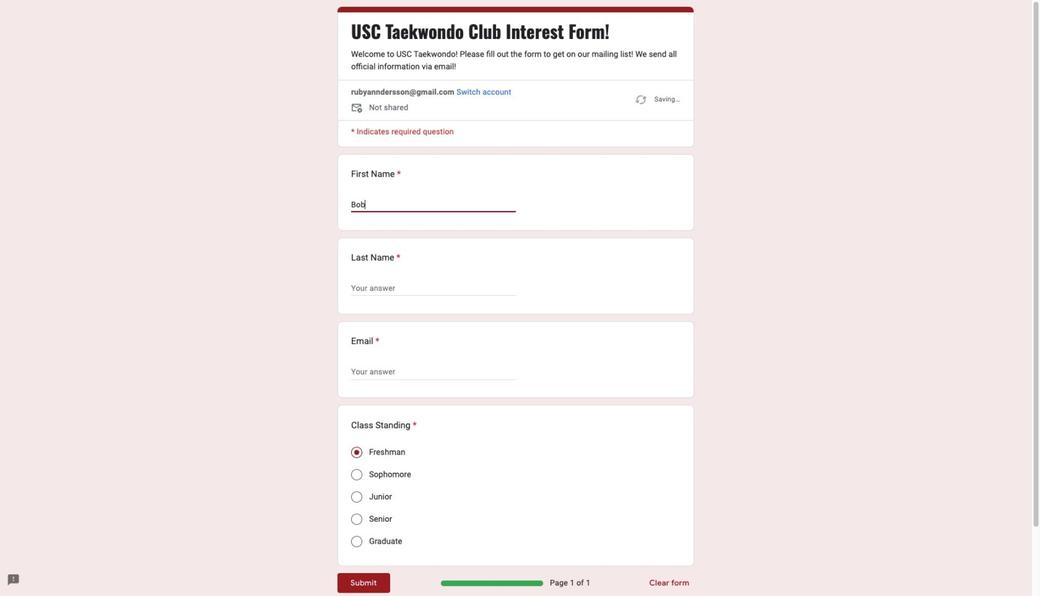 Task type: describe. For each thing, give the bounding box(es) containing it.
Sophomore radio
[[351, 470, 363, 481]]

graduate image
[[351, 536, 363, 548]]

report a problem to google image
[[7, 574, 20, 588]]

Freshman radio
[[351, 447, 363, 458]]

5 heading from the top
[[351, 419, 417, 433]]

senior image
[[351, 514, 363, 525]]

sophomore image
[[351, 470, 363, 481]]

Junior radio
[[351, 492, 363, 503]]

2 heading from the top
[[351, 168, 401, 181]]

3 heading from the top
[[351, 252, 401, 265]]



Task type: locate. For each thing, give the bounding box(es) containing it.
freshman image
[[355, 450, 360, 455]]

status
[[635, 86, 680, 113]]

progress bar
[[441, 581, 544, 587]]

list
[[337, 154, 694, 567]]

None text field
[[351, 282, 516, 295]]

required question element
[[395, 168, 401, 181], [395, 252, 401, 265], [374, 336, 380, 349], [411, 419, 417, 433]]

your email and google account are not part of your response image
[[351, 102, 369, 115], [351, 102, 365, 115]]

1 heading from the top
[[351, 20, 610, 42]]

4 heading from the top
[[351, 336, 380, 349]]

Graduate radio
[[351, 536, 363, 548]]

None text field
[[351, 198, 516, 212], [351, 366, 516, 379], [351, 198, 516, 212], [351, 366, 516, 379]]

junior image
[[351, 492, 363, 503]]

heading
[[351, 20, 610, 42], [351, 168, 401, 181], [351, 252, 401, 265], [351, 336, 380, 349], [351, 419, 417, 433]]

Senior radio
[[351, 514, 363, 525]]



Task type: vqa. For each thing, say whether or not it's contained in the screenshot.
the Menus field
no



